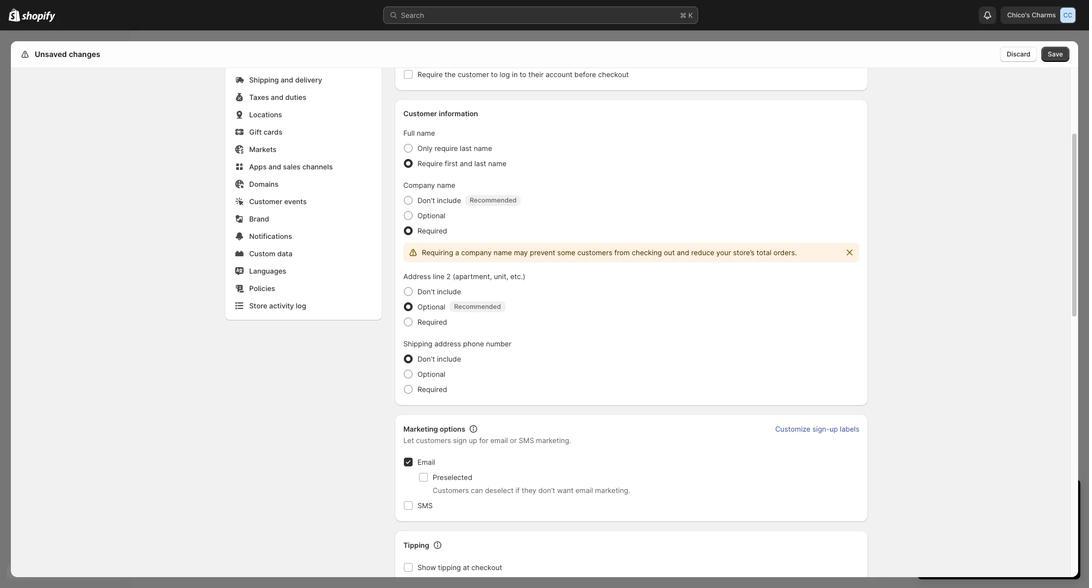 Task type: locate. For each thing, give the bounding box(es) containing it.
required up requiring
[[418, 227, 447, 235]]

a right enter
[[589, 576, 593, 585]]

dialog
[[1083, 41, 1090, 577]]

2 include from the top
[[437, 287, 461, 296]]

0 vertical spatial optional
[[418, 211, 446, 220]]

1 vertical spatial don't include
[[418, 287, 461, 296]]

0 vertical spatial or
[[510, 436, 517, 445]]

don't include down address
[[418, 355, 461, 363]]

the
[[445, 70, 456, 79]]

store's
[[733, 248, 755, 257]]

2 to from the left
[[520, 70, 527, 79]]

marketing. up don't
[[536, 436, 572, 445]]

include for address
[[437, 355, 461, 363]]

3
[[527, 576, 532, 585]]

0 horizontal spatial can
[[456, 576, 468, 585]]

1 vertical spatial checkout
[[472, 563, 502, 572]]

1 vertical spatial last
[[475, 159, 487, 168]]

2 don't include from the top
[[418, 287, 461, 296]]

email right want
[[576, 486, 593, 495]]

1 horizontal spatial to
[[520, 70, 527, 79]]

shipping left address
[[404, 340, 433, 348]]

0 vertical spatial last
[[460, 144, 472, 153]]

name up require first and last name
[[474, 144, 492, 153]]

up
[[830, 425, 838, 433], [469, 436, 477, 445]]

can down the show tipping at checkout
[[456, 576, 468, 585]]

choose
[[470, 576, 494, 585]]

require
[[418, 70, 443, 79], [418, 159, 443, 168]]

2 don't from the top
[[418, 287, 435, 296]]

log left in
[[500, 70, 510, 79]]

don't include
[[418, 196, 461, 205], [418, 287, 461, 296], [418, 355, 461, 363]]

shipping for shipping and delivery
[[249, 76, 279, 84]]

2 optional from the top
[[418, 303, 446, 311]]

shopify image
[[9, 9, 20, 22]]

checkout up choose
[[472, 563, 502, 572]]

to left in
[[491, 70, 498, 79]]

sign
[[453, 436, 467, 445]]

company
[[404, 181, 435, 190]]

markets
[[249, 145, 277, 154]]

1 horizontal spatial email
[[576, 486, 593, 495]]

1 horizontal spatial sms
[[519, 436, 534, 445]]

include down company name
[[437, 196, 461, 205]]

1 vertical spatial or
[[561, 576, 568, 585]]

0 horizontal spatial to
[[491, 70, 498, 79]]

1 horizontal spatial shipping
[[404, 340, 433, 348]]

sms down preselected
[[418, 501, 433, 510]]

checkout right 'before'
[[598, 70, 629, 79]]

0 vertical spatial required
[[418, 227, 447, 235]]

a left company
[[455, 248, 459, 257]]

settings
[[33, 49, 63, 59]]

customers
[[578, 248, 613, 257], [416, 436, 451, 445]]

gift cards link
[[232, 124, 375, 140]]

0 vertical spatial don't include
[[418, 196, 461, 205]]

shipping up taxes on the top of page
[[249, 76, 279, 84]]

recommended down "(apartment,"
[[454, 303, 501, 311]]

activity
[[269, 301, 294, 310]]

last right first
[[475, 159, 487, 168]]

apps and sales channels
[[249, 162, 333, 171]]

custom data link
[[232, 246, 375, 261]]

etc.)
[[511, 272, 526, 281]]

0 horizontal spatial log
[[296, 301, 306, 310]]

1 horizontal spatial can
[[471, 486, 483, 495]]

1 vertical spatial include
[[437, 287, 461, 296]]

log
[[500, 70, 510, 79], [296, 301, 306, 310]]

charms
[[1032, 11, 1057, 19]]

shipping
[[249, 76, 279, 84], [404, 340, 433, 348]]

0 horizontal spatial marketing.
[[536, 436, 572, 445]]

locations
[[249, 110, 282, 119]]

company name
[[404, 181, 456, 190]]

require for require first and last name
[[418, 159, 443, 168]]

first
[[445, 159, 458, 168]]

a
[[455, 248, 459, 257], [589, 576, 593, 585]]

recommended down require first and last name
[[470, 196, 517, 204]]

name left may
[[494, 248, 512, 257]]

checking
[[632, 248, 662, 257]]

chico's charms image
[[1061, 8, 1076, 23]]

optional down the line
[[418, 303, 446, 311]]

1 vertical spatial optional
[[418, 303, 446, 311]]

1 horizontal spatial log
[[500, 70, 510, 79]]

email
[[418, 458, 435, 467]]

2 vertical spatial don't
[[418, 355, 435, 363]]

and right apps at the top left of page
[[269, 162, 281, 171]]

2 vertical spatial required
[[418, 385, 447, 394]]

customize
[[776, 425, 811, 433]]

or right for
[[510, 436, 517, 445]]

preselected
[[433, 473, 473, 482]]

2 required from the top
[[418, 318, 447, 326]]

domains
[[249, 180, 279, 188]]

optional down address
[[418, 370, 446, 379]]

company
[[461, 248, 492, 257]]

require left the
[[418, 70, 443, 79]]

1 horizontal spatial or
[[561, 576, 568, 585]]

customers down preselected
[[433, 486, 469, 495]]

customers left from
[[578, 248, 613, 257]]

and right taxes on the top of page
[[271, 93, 284, 102]]

account
[[546, 70, 573, 79]]

customers down show
[[418, 576, 454, 585]]

and up duties
[[281, 76, 293, 84]]

1 vertical spatial can
[[456, 576, 468, 585]]

1 horizontal spatial marketing.
[[595, 486, 631, 495]]

0 vertical spatial customers
[[433, 486, 469, 495]]

1 don't from the top
[[418, 196, 435, 205]]

address
[[404, 272, 431, 281]]

shopify image
[[22, 11, 56, 22]]

required up marketing options
[[418, 385, 447, 394]]

1 vertical spatial required
[[418, 318, 447, 326]]

1 include from the top
[[437, 196, 461, 205]]

out
[[664, 248, 675, 257]]

1 vertical spatial sms
[[418, 501, 433, 510]]

⌘ k
[[680, 11, 693, 20]]

0 vertical spatial include
[[437, 196, 461, 205]]

email
[[491, 436, 508, 445], [576, 486, 593, 495]]

customers for customers can choose between 3 presets or enter a custom amount.
[[418, 576, 454, 585]]

marketing. right want
[[595, 486, 631, 495]]

unit,
[[494, 272, 509, 281]]

1 optional from the top
[[418, 211, 446, 220]]

optional down company name
[[418, 211, 446, 220]]

options
[[440, 425, 466, 433]]

0 vertical spatial don't
[[418, 196, 435, 205]]

customers for customers can deselect if they don't want email marketing.
[[433, 486, 469, 495]]

up left for
[[469, 436, 477, 445]]

0 vertical spatial a
[[455, 248, 459, 257]]

can left deselect
[[471, 486, 483, 495]]

customers down marketing options
[[416, 436, 451, 445]]

sms right for
[[519, 436, 534, 445]]

0 horizontal spatial last
[[460, 144, 472, 153]]

custom
[[595, 576, 620, 585]]

customer for customer information
[[404, 109, 437, 118]]

don't include down the line
[[418, 287, 461, 296]]

log down policies "link"
[[296, 301, 306, 310]]

3 include from the top
[[437, 355, 461, 363]]

don't include down company name
[[418, 196, 461, 205]]

2 vertical spatial include
[[437, 355, 461, 363]]

policies
[[249, 284, 275, 293]]

and
[[281, 76, 293, 84], [271, 93, 284, 102], [460, 159, 473, 168], [269, 162, 281, 171], [677, 248, 690, 257]]

if
[[516, 486, 520, 495]]

1 vertical spatial marketing.
[[595, 486, 631, 495]]

0 horizontal spatial or
[[510, 436, 517, 445]]

brand
[[249, 215, 269, 223]]

name down first
[[437, 181, 456, 190]]

require first and last name
[[418, 159, 507, 168]]

can
[[471, 486, 483, 495], [456, 576, 468, 585]]

require for require the customer to log in to their account before checkout
[[418, 70, 443, 79]]

0 vertical spatial marketing.
[[536, 436, 572, 445]]

information
[[439, 109, 478, 118]]

customize sign-up labels link
[[769, 422, 866, 437]]

1 horizontal spatial customers
[[578, 248, 613, 257]]

3 optional from the top
[[418, 370, 446, 379]]

sales
[[283, 162, 301, 171]]

presets
[[534, 576, 559, 585]]

0 vertical spatial up
[[830, 425, 838, 433]]

phone
[[463, 340, 484, 348]]

don't for address
[[418, 287, 435, 296]]

1 vertical spatial customers
[[418, 576, 454, 585]]

1 vertical spatial customers
[[416, 436, 451, 445]]

changes
[[69, 49, 100, 59]]

0 vertical spatial can
[[471, 486, 483, 495]]

3 required from the top
[[418, 385, 447, 394]]

1 vertical spatial customer
[[249, 197, 282, 206]]

deselect
[[485, 486, 514, 495]]

email right for
[[491, 436, 508, 445]]

customer up full name
[[404, 109, 437, 118]]

customer events
[[249, 197, 307, 206]]

notifications
[[249, 232, 292, 241]]

up left 'labels'
[[830, 425, 838, 433]]

3 don't from the top
[[418, 355, 435, 363]]

store
[[249, 301, 267, 310]]

to right in
[[520, 70, 527, 79]]

1 horizontal spatial checkout
[[598, 70, 629, 79]]

marketing
[[404, 425, 438, 433]]

k
[[689, 11, 693, 20]]

include for line
[[437, 287, 461, 296]]

1 required from the top
[[418, 227, 447, 235]]

0 horizontal spatial a
[[455, 248, 459, 257]]

0 vertical spatial email
[[491, 436, 508, 445]]

customer down the domains
[[249, 197, 282, 206]]

0 vertical spatial require
[[418, 70, 443, 79]]

or left enter
[[561, 576, 568, 585]]

3 don't include from the top
[[418, 355, 461, 363]]

1 horizontal spatial customer
[[404, 109, 437, 118]]

brand link
[[232, 211, 375, 227]]

from
[[615, 248, 630, 257]]

1 horizontal spatial last
[[475, 159, 487, 168]]

and right out
[[677, 248, 690, 257]]

store activity log link
[[232, 298, 375, 313]]

unsaved
[[35, 49, 67, 59]]

and for shipping and delivery
[[281, 76, 293, 84]]

require down only
[[418, 159, 443, 168]]

1 vertical spatial up
[[469, 436, 477, 445]]

checkout
[[598, 70, 629, 79], [472, 563, 502, 572]]

and for taxes and duties
[[271, 93, 284, 102]]

languages
[[249, 267, 286, 275]]

settings dialog
[[11, 0, 1079, 588]]

2 vertical spatial don't include
[[418, 355, 461, 363]]

last up require first and last name
[[460, 144, 472, 153]]

2 vertical spatial optional
[[418, 370, 446, 379]]

0 horizontal spatial sms
[[418, 501, 433, 510]]

required up address
[[418, 318, 447, 326]]

apps
[[249, 162, 267, 171]]

1 vertical spatial recommended
[[454, 303, 501, 311]]

1 don't include from the top
[[418, 196, 461, 205]]

tipping
[[438, 563, 461, 572]]

apps and sales channels link
[[232, 159, 375, 174]]

taxes and duties link
[[232, 90, 375, 105]]

2 require from the top
[[418, 159, 443, 168]]

include down 2 on the top
[[437, 287, 461, 296]]

required for phone
[[418, 385, 447, 394]]

1 vertical spatial don't
[[418, 287, 435, 296]]

0 vertical spatial recommended
[[470, 196, 517, 204]]

some
[[558, 248, 576, 257]]

and for apps and sales channels
[[269, 162, 281, 171]]

address
[[435, 340, 461, 348]]

0 vertical spatial customers
[[578, 248, 613, 257]]

1 vertical spatial a
[[589, 576, 593, 585]]

0 horizontal spatial shipping
[[249, 76, 279, 84]]

or
[[510, 436, 517, 445], [561, 576, 568, 585]]

0 horizontal spatial customer
[[249, 197, 282, 206]]

0 vertical spatial shipping
[[249, 76, 279, 84]]

2
[[447, 272, 451, 281]]

1 vertical spatial require
[[418, 159, 443, 168]]

0 vertical spatial customer
[[404, 109, 437, 118]]

1 vertical spatial shipping
[[404, 340, 433, 348]]

include down address
[[437, 355, 461, 363]]

recommended for don't include
[[470, 196, 517, 204]]

1 require from the top
[[418, 70, 443, 79]]

customer
[[404, 109, 437, 118], [249, 197, 282, 206]]

marketing.
[[536, 436, 572, 445], [595, 486, 631, 495]]



Task type: vqa. For each thing, say whether or not it's contained in the screenshot.
My Store icon
no



Task type: describe. For each thing, give the bounding box(es) containing it.
require
[[435, 144, 458, 153]]

only
[[418, 144, 433, 153]]

languages link
[[232, 263, 375, 279]]

let customers sign up for email or sms marketing.
[[404, 436, 572, 445]]

name inside alert
[[494, 248, 512, 257]]

customer
[[458, 70, 489, 79]]

may
[[514, 248, 528, 257]]

require the customer to log in to their account before checkout
[[418, 70, 629, 79]]

name up only
[[417, 129, 435, 137]]

number
[[486, 340, 512, 348]]

your trial just started element
[[918, 508, 1081, 580]]

unsaved changes
[[35, 49, 100, 59]]

and inside alert
[[677, 248, 690, 257]]

can for deselect
[[471, 486, 483, 495]]

name down only require last name
[[488, 159, 507, 168]]

orders.
[[774, 248, 797, 257]]

0 horizontal spatial customers
[[416, 436, 451, 445]]

0 vertical spatial sms
[[519, 436, 534, 445]]

show
[[418, 563, 436, 572]]

required for 2
[[418, 318, 447, 326]]

duties
[[285, 93, 306, 102]]

domains link
[[232, 177, 375, 192]]

chico's charms
[[1008, 11, 1057, 19]]

0 horizontal spatial up
[[469, 436, 477, 445]]

customers inside alert
[[578, 248, 613, 257]]

don't include for address
[[418, 355, 461, 363]]

delivery
[[295, 76, 322, 84]]

shipping and delivery link
[[232, 72, 375, 87]]

marketing. for let customers sign up for email or sms marketing.
[[536, 436, 572, 445]]

0 horizontal spatial email
[[491, 436, 508, 445]]

discard button
[[1001, 47, 1038, 62]]

customers can deselect if they don't want email marketing.
[[433, 486, 631, 495]]

requiring a company name may prevent some customers from checking out and reduce your store's total orders. alert
[[404, 243, 860, 262]]

⌘
[[680, 11, 687, 20]]

customer for customer events
[[249, 197, 282, 206]]

customize sign-up labels
[[776, 425, 860, 433]]

don't
[[539, 486, 555, 495]]

full name
[[404, 129, 435, 137]]

chico's
[[1008, 11, 1031, 19]]

customers can choose between 3 presets or enter a custom amount.
[[418, 576, 649, 585]]

recommended for optional
[[454, 303, 501, 311]]

requiring a company name may prevent some customers from checking out and reduce your store's total orders.
[[422, 248, 797, 257]]

don't include for line
[[418, 287, 461, 296]]

1 horizontal spatial up
[[830, 425, 838, 433]]

taxes
[[249, 93, 269, 102]]

amount.
[[622, 576, 649, 585]]

locations link
[[232, 107, 375, 122]]

before
[[575, 70, 597, 79]]

between
[[496, 576, 525, 585]]

tipping
[[404, 541, 429, 550]]

only require last name
[[418, 144, 492, 153]]

channels
[[303, 162, 333, 171]]

don't for shipping
[[418, 355, 435, 363]]

labels
[[840, 425, 860, 433]]

custom
[[249, 249, 276, 258]]

policies link
[[232, 281, 375, 296]]

1 vertical spatial email
[[576, 486, 593, 495]]

notifications link
[[232, 229, 375, 244]]

1 vertical spatial log
[[296, 301, 306, 310]]

and right first
[[460, 159, 473, 168]]

can for choose
[[456, 576, 468, 585]]

gift cards
[[249, 128, 283, 136]]

in
[[512, 70, 518, 79]]

cards
[[264, 128, 283, 136]]

shipping address phone number
[[404, 340, 512, 348]]

search
[[401, 11, 424, 20]]

sign-
[[813, 425, 830, 433]]

0 vertical spatial checkout
[[598, 70, 629, 79]]

0 vertical spatial log
[[500, 70, 510, 79]]

1 horizontal spatial a
[[589, 576, 593, 585]]

a inside alert
[[455, 248, 459, 257]]

taxes and duties
[[249, 93, 306, 102]]

requiring
[[422, 248, 453, 257]]

customer events link
[[232, 194, 375, 209]]

save button
[[1042, 47, 1070, 62]]

enter
[[570, 576, 587, 585]]

show tipping at checkout
[[418, 563, 502, 572]]

line
[[433, 272, 445, 281]]

marketing options
[[404, 425, 466, 433]]

reduce
[[692, 248, 715, 257]]

0 horizontal spatial checkout
[[472, 563, 502, 572]]

for
[[479, 436, 489, 445]]

gift
[[249, 128, 262, 136]]

custom data
[[249, 249, 293, 258]]

or for sms
[[510, 436, 517, 445]]

or for enter
[[561, 576, 568, 585]]

your
[[717, 248, 731, 257]]

total
[[757, 248, 772, 257]]

want
[[557, 486, 574, 495]]

marketing. for customers can deselect if they don't want email marketing.
[[595, 486, 631, 495]]

(apartment,
[[453, 272, 492, 281]]

they
[[522, 486, 537, 495]]

shipping and delivery
[[249, 76, 322, 84]]

1 to from the left
[[491, 70, 498, 79]]

optional for company
[[418, 211, 446, 220]]

optional for shipping
[[418, 370, 446, 379]]

shipping for shipping address phone number
[[404, 340, 433, 348]]

store activity log
[[249, 301, 306, 310]]

markets link
[[232, 142, 375, 157]]

their
[[529, 70, 544, 79]]



